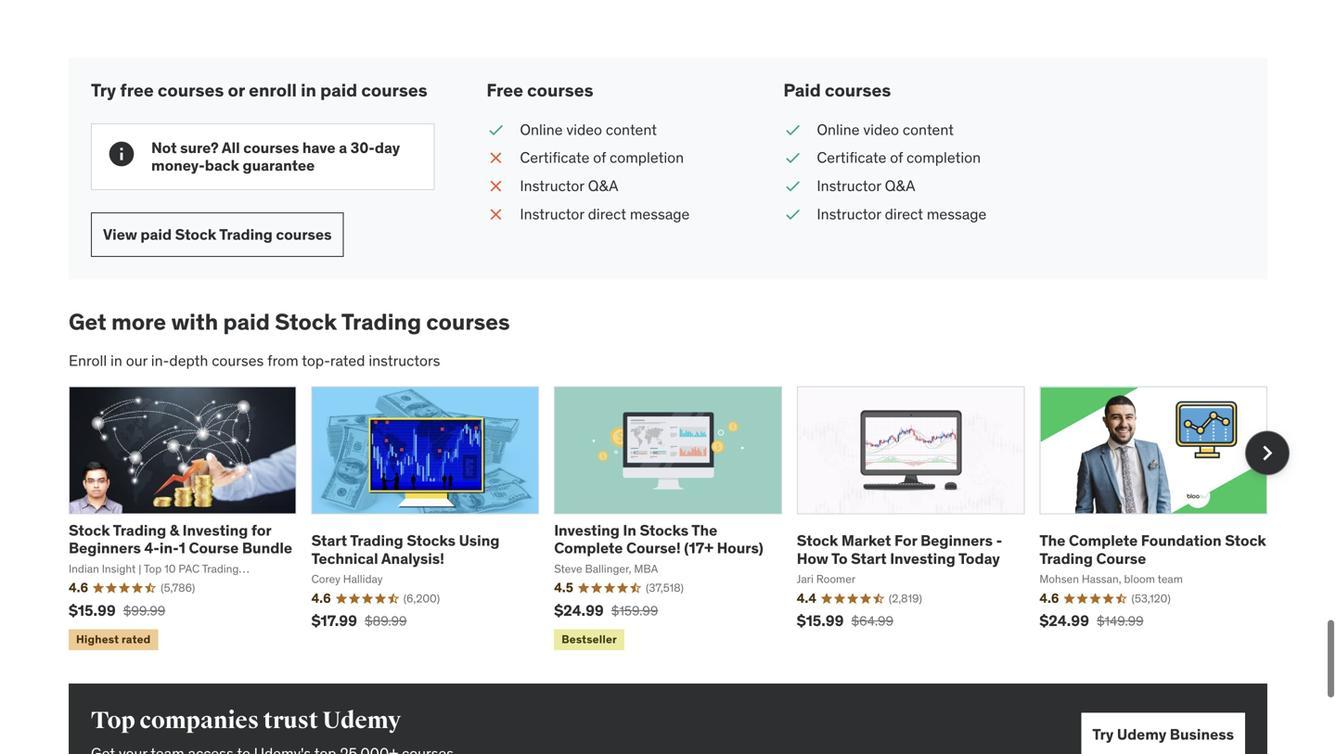 Task type: describe. For each thing, give the bounding box(es) containing it.
online for free
[[520, 120, 563, 139]]

all
[[222, 138, 240, 157]]

get
[[69, 308, 106, 336]]

try udemy business
[[1093, 726, 1234, 745]]

courses right "paid"
[[825, 79, 891, 101]]

free
[[487, 79, 523, 101]]

view paid stock trading courses
[[103, 225, 332, 244]]

&
[[170, 521, 179, 540]]

beginners inside stock market for beginners - how to start investing today
[[921, 532, 993, 551]]

courses up instructors
[[426, 308, 510, 336]]

using
[[459, 532, 500, 551]]

with
[[171, 308, 218, 336]]

a
[[339, 138, 347, 157]]

stock market for beginners - how to start investing today link
[[797, 532, 1003, 568]]

small image for instructor
[[784, 176, 802, 197]]

of for paid courses
[[890, 148, 903, 167]]

view paid stock trading courses link
[[91, 213, 344, 257]]

free
[[120, 79, 154, 101]]

in- inside the stock trading & investing for beginners 4-in-1 course bundle
[[160, 539, 179, 558]]

complete inside the complete foundation stock trading course
[[1069, 532, 1138, 551]]

message for free courses
[[630, 205, 690, 224]]

4-
[[144, 539, 160, 558]]

stock up top-
[[275, 308, 337, 336]]

investing in stocks the complete course! (17+ hours)
[[554, 521, 764, 558]]

certificate for paid
[[817, 148, 887, 167]]

content for free courses
[[606, 120, 657, 139]]

to
[[832, 549, 848, 568]]

certificate of completion for paid courses
[[817, 148, 981, 167]]

try free courses or enroll in paid courses
[[91, 79, 428, 101]]

completion for paid courses
[[907, 148, 981, 167]]

try for try free courses or enroll in paid courses
[[91, 79, 116, 101]]

start trading stocks using technical analysis! link
[[311, 532, 500, 568]]

message for paid courses
[[927, 205, 987, 224]]

for
[[895, 532, 918, 551]]

start inside stock market for beginners - how to start investing today
[[851, 549, 887, 568]]

top companies trust udemy
[[91, 707, 401, 736]]

video for paid courses
[[864, 120, 899, 139]]

top
[[91, 707, 135, 736]]

q&a for paid courses
[[885, 176, 916, 195]]

paid
[[784, 79, 821, 101]]

bundle
[[242, 539, 292, 558]]

course inside the complete foundation stock trading course
[[1097, 549, 1147, 568]]

the inside investing in stocks the complete course! (17+ hours)
[[692, 521, 718, 540]]

0 vertical spatial in
[[301, 79, 316, 101]]

(17+
[[684, 539, 714, 558]]

the inside the complete foundation stock trading course
[[1040, 532, 1066, 551]]

from
[[267, 351, 299, 370]]

0 horizontal spatial udemy
[[323, 707, 401, 736]]

or
[[228, 79, 245, 101]]

online for paid
[[817, 120, 860, 139]]

today
[[959, 549, 1000, 568]]

1 horizontal spatial paid
[[223, 308, 270, 336]]

0 horizontal spatial paid
[[141, 225, 172, 244]]

direct for free courses
[[588, 205, 627, 224]]

small image for certificate
[[487, 148, 505, 169]]

day
[[375, 138, 400, 157]]

our
[[126, 351, 148, 370]]

small image for online
[[487, 120, 505, 140]]

enroll
[[69, 351, 107, 370]]

online video content for paid courses
[[817, 120, 954, 139]]

investing inside stock market for beginners - how to start investing today
[[890, 549, 956, 568]]

stock inside stock market for beginners - how to start investing today
[[797, 532, 838, 551]]

stock trading & investing for beginners 4-in-1 course bundle
[[69, 521, 292, 558]]

courses right free at left top
[[527, 79, 594, 101]]

stock trading & investing for beginners 4-in-1 course bundle link
[[69, 521, 292, 558]]

beginners inside the stock trading & investing for beginners 4-in-1 course bundle
[[69, 539, 141, 558]]

market
[[842, 532, 892, 551]]

stock market for beginners - how to start investing today
[[797, 532, 1003, 568]]

more
[[111, 308, 166, 336]]

of for free courses
[[593, 148, 606, 167]]

courses inside view paid stock trading courses link
[[276, 225, 332, 244]]

foundation
[[1141, 532, 1222, 551]]

try for try udemy business
[[1093, 726, 1114, 745]]

try udemy business link
[[1082, 713, 1246, 755]]

start trading stocks using technical analysis!
[[311, 532, 500, 568]]

course!
[[627, 539, 681, 558]]

completion for free courses
[[610, 148, 684, 167]]

stock down money-
[[175, 225, 216, 244]]

1
[[179, 539, 186, 558]]

business
[[1170, 726, 1234, 745]]



Task type: locate. For each thing, give the bounding box(es) containing it.
in right enroll
[[301, 79, 316, 101]]

2 completion from the left
[[907, 148, 981, 167]]

1 online video content from the left
[[520, 120, 657, 139]]

1 horizontal spatial completion
[[907, 148, 981, 167]]

paid courses
[[784, 79, 891, 101]]

courses right all
[[243, 138, 299, 157]]

video down free courses
[[567, 120, 602, 139]]

certificate
[[520, 148, 590, 167], [817, 148, 887, 167]]

1 horizontal spatial video
[[864, 120, 899, 139]]

certificate for free
[[520, 148, 590, 167]]

for
[[251, 521, 271, 540]]

investing left in
[[554, 521, 620, 540]]

rated
[[330, 351, 365, 370]]

0 horizontal spatial q&a
[[588, 176, 619, 195]]

start inside start trading stocks using technical analysis!
[[311, 532, 347, 551]]

0 horizontal spatial of
[[593, 148, 606, 167]]

certificate of completion
[[520, 148, 684, 167], [817, 148, 981, 167]]

0 horizontal spatial instructor q&a
[[520, 176, 619, 195]]

2 online from the left
[[817, 120, 860, 139]]

start
[[311, 532, 347, 551], [851, 549, 887, 568]]

0 horizontal spatial course
[[189, 539, 239, 558]]

udemy right trust
[[323, 707, 401, 736]]

the complete foundation stock trading course link
[[1040, 532, 1267, 568]]

have
[[302, 138, 336, 157]]

q&a for free courses
[[588, 176, 619, 195]]

certificate down paid courses
[[817, 148, 887, 167]]

in
[[623, 521, 637, 540]]

certificate down free courses
[[520, 148, 590, 167]]

in-
[[151, 351, 169, 370], [160, 539, 179, 558]]

investing inside the stock trading & investing for beginners 4-in-1 course bundle
[[182, 521, 248, 540]]

courses
[[158, 79, 224, 101], [361, 79, 428, 101], [527, 79, 594, 101], [825, 79, 891, 101], [243, 138, 299, 157], [276, 225, 332, 244], [426, 308, 510, 336], [212, 351, 264, 370]]

paid up the a
[[320, 79, 357, 101]]

1 horizontal spatial certificate
[[817, 148, 887, 167]]

2 message from the left
[[927, 205, 987, 224]]

investing
[[182, 521, 248, 540], [554, 521, 620, 540], [890, 549, 956, 568]]

small image
[[487, 120, 505, 140], [487, 148, 505, 169], [784, 176, 802, 197]]

enroll
[[249, 79, 297, 101]]

2 content from the left
[[903, 120, 954, 139]]

0 horizontal spatial certificate of completion
[[520, 148, 684, 167]]

1 horizontal spatial beginners
[[921, 532, 993, 551]]

stock left market at bottom
[[797, 532, 838, 551]]

direct for paid courses
[[885, 205, 924, 224]]

investing right &
[[182, 521, 248, 540]]

try
[[91, 79, 116, 101], [1093, 726, 1114, 745]]

1 horizontal spatial course
[[1097, 549, 1147, 568]]

1 horizontal spatial udemy
[[1117, 726, 1167, 745]]

0 horizontal spatial beginners
[[69, 539, 141, 558]]

0 horizontal spatial try
[[91, 79, 116, 101]]

1 horizontal spatial of
[[890, 148, 903, 167]]

courses left or
[[158, 79, 224, 101]]

online down paid courses
[[817, 120, 860, 139]]

instructor q&a
[[520, 176, 619, 195], [817, 176, 916, 195]]

get more with paid stock trading courses
[[69, 308, 510, 336]]

1 horizontal spatial in
[[301, 79, 316, 101]]

online video content down free courses
[[520, 120, 657, 139]]

0 horizontal spatial stocks
[[407, 532, 456, 551]]

complete left foundation
[[1069, 532, 1138, 551]]

companies
[[140, 707, 259, 736]]

stock right foundation
[[1225, 532, 1267, 551]]

top-
[[302, 351, 330, 370]]

not
[[151, 138, 177, 157]]

stocks inside investing in stocks the complete course! (17+ hours)
[[640, 521, 689, 540]]

stock
[[175, 225, 216, 244], [275, 308, 337, 336], [69, 521, 110, 540], [797, 532, 838, 551], [1225, 532, 1267, 551]]

of down paid courses
[[890, 148, 903, 167]]

1 of from the left
[[593, 148, 606, 167]]

paid up enroll in our in-depth courses from top-rated instructors
[[223, 308, 270, 336]]

paid
[[320, 79, 357, 101], [141, 225, 172, 244], [223, 308, 270, 336]]

courses left from
[[212, 351, 264, 370]]

2 certificate from the left
[[817, 148, 887, 167]]

2 of from the left
[[890, 148, 903, 167]]

2 vertical spatial small image
[[784, 176, 802, 197]]

analysis!
[[381, 549, 445, 568]]

certificate of completion down free courses
[[520, 148, 684, 167]]

how
[[797, 549, 829, 568]]

1 instructor q&a from the left
[[520, 176, 619, 195]]

trading inside start trading stocks using technical analysis!
[[350, 532, 404, 551]]

complete
[[1069, 532, 1138, 551], [554, 539, 623, 558]]

1 horizontal spatial stocks
[[640, 521, 689, 540]]

certificate of completion for free courses
[[520, 148, 684, 167]]

1 horizontal spatial online video content
[[817, 120, 954, 139]]

0 horizontal spatial in
[[111, 351, 122, 370]]

2 online video content from the left
[[817, 120, 954, 139]]

1 video from the left
[[567, 120, 602, 139]]

1 horizontal spatial the
[[1040, 532, 1066, 551]]

0 horizontal spatial message
[[630, 205, 690, 224]]

0 vertical spatial paid
[[320, 79, 357, 101]]

1 direct from the left
[[588, 205, 627, 224]]

0 vertical spatial try
[[91, 79, 116, 101]]

beginners left 4-
[[69, 539, 141, 558]]

0 vertical spatial in-
[[151, 351, 169, 370]]

1 horizontal spatial certificate of completion
[[817, 148, 981, 167]]

stocks left using
[[407, 532, 456, 551]]

2 certificate of completion from the left
[[817, 148, 981, 167]]

online
[[520, 120, 563, 139], [817, 120, 860, 139]]

the
[[692, 521, 718, 540], [1040, 532, 1066, 551]]

1 horizontal spatial complete
[[1069, 532, 1138, 551]]

complete left course!
[[554, 539, 623, 558]]

0 horizontal spatial completion
[[610, 148, 684, 167]]

course inside the stock trading & investing for beginners 4-in-1 course bundle
[[189, 539, 239, 558]]

stocks
[[640, 521, 689, 540], [407, 532, 456, 551]]

online video content for free courses
[[520, 120, 657, 139]]

courses inside not sure? all courses have a 30-day money-back guarantee
[[243, 138, 299, 157]]

free courses
[[487, 79, 594, 101]]

instructor direct message
[[520, 205, 690, 224], [817, 205, 987, 224]]

instructor q&a for free courses
[[520, 176, 619, 195]]

course
[[189, 539, 239, 558], [1097, 549, 1147, 568]]

0 horizontal spatial complete
[[554, 539, 623, 558]]

guarantee
[[243, 156, 315, 175]]

of
[[593, 148, 606, 167], [890, 148, 903, 167]]

1 online from the left
[[520, 120, 563, 139]]

q&a
[[588, 176, 619, 195], [885, 176, 916, 195]]

0 horizontal spatial the
[[692, 521, 718, 540]]

start right bundle
[[311, 532, 347, 551]]

video for free courses
[[567, 120, 602, 139]]

1 message from the left
[[630, 205, 690, 224]]

completion
[[610, 148, 684, 167], [907, 148, 981, 167]]

video down paid courses
[[864, 120, 899, 139]]

depth
[[169, 351, 208, 370]]

1 certificate from the left
[[520, 148, 590, 167]]

1 horizontal spatial q&a
[[885, 176, 916, 195]]

2 q&a from the left
[[885, 176, 916, 195]]

1 q&a from the left
[[588, 176, 619, 195]]

stocks for course!
[[640, 521, 689, 540]]

-
[[996, 532, 1003, 551]]

1 completion from the left
[[610, 148, 684, 167]]

in
[[301, 79, 316, 101], [111, 351, 122, 370]]

2 horizontal spatial paid
[[320, 79, 357, 101]]

hours)
[[717, 539, 764, 558]]

in left our
[[111, 351, 122, 370]]

0 horizontal spatial instructor direct message
[[520, 205, 690, 224]]

instructors
[[369, 351, 440, 370]]

stock left 4-
[[69, 521, 110, 540]]

2 vertical spatial paid
[[223, 308, 270, 336]]

0 horizontal spatial online video content
[[520, 120, 657, 139]]

instructor direct message for free courses
[[520, 205, 690, 224]]

beginners
[[921, 532, 993, 551], [69, 539, 141, 558]]

1 horizontal spatial message
[[927, 205, 987, 224]]

trading inside the complete foundation stock trading course
[[1040, 549, 1093, 568]]

the complete foundation stock trading course
[[1040, 532, 1267, 568]]

instructor q&a for paid courses
[[817, 176, 916, 195]]

courses down guarantee
[[276, 225, 332, 244]]

stocks inside start trading stocks using technical analysis!
[[407, 532, 456, 551]]

certificate of completion down paid courses
[[817, 148, 981, 167]]

view
[[103, 225, 137, 244]]

paid right view
[[141, 225, 172, 244]]

2 instructor q&a from the left
[[817, 176, 916, 195]]

1 horizontal spatial content
[[903, 120, 954, 139]]

0 horizontal spatial investing
[[182, 521, 248, 540]]

online video content
[[520, 120, 657, 139], [817, 120, 954, 139]]

money-
[[151, 156, 205, 175]]

0 horizontal spatial start
[[311, 532, 347, 551]]

1 vertical spatial in-
[[160, 539, 179, 558]]

carousel element
[[69, 386, 1290, 654]]

trading inside the stock trading & investing for beginners 4-in-1 course bundle
[[113, 521, 166, 540]]

0 horizontal spatial direct
[[588, 205, 627, 224]]

udemy
[[323, 707, 401, 736], [1117, 726, 1167, 745]]

stocks for analysis!
[[407, 532, 456, 551]]

0 horizontal spatial certificate
[[520, 148, 590, 167]]

content for paid courses
[[903, 120, 954, 139]]

beginners left -
[[921, 532, 993, 551]]

1 vertical spatial in
[[111, 351, 122, 370]]

1 horizontal spatial investing
[[554, 521, 620, 540]]

trading
[[219, 225, 273, 244], [341, 308, 421, 336], [113, 521, 166, 540], [350, 532, 404, 551], [1040, 549, 1093, 568]]

1 vertical spatial paid
[[141, 225, 172, 244]]

of down free courses
[[593, 148, 606, 167]]

direct
[[588, 205, 627, 224], [885, 205, 924, 224]]

1 vertical spatial small image
[[487, 148, 505, 169]]

video
[[567, 120, 602, 139], [864, 120, 899, 139]]

2 direct from the left
[[885, 205, 924, 224]]

online down free courses
[[520, 120, 563, 139]]

2 instructor direct message from the left
[[817, 205, 987, 224]]

complete inside investing in stocks the complete course! (17+ hours)
[[554, 539, 623, 558]]

udemy left "business"
[[1117, 726, 1167, 745]]

technical
[[311, 549, 378, 568]]

2 video from the left
[[864, 120, 899, 139]]

online video content down paid courses
[[817, 120, 954, 139]]

0 horizontal spatial online
[[520, 120, 563, 139]]

30-
[[351, 138, 375, 157]]

1 certificate of completion from the left
[[520, 148, 684, 167]]

1 horizontal spatial online
[[817, 120, 860, 139]]

message
[[630, 205, 690, 224], [927, 205, 987, 224]]

small image
[[784, 120, 802, 140], [784, 148, 802, 169], [487, 176, 505, 197], [487, 204, 505, 225], [784, 204, 802, 225]]

start right to on the right of page
[[851, 549, 887, 568]]

trust
[[263, 707, 318, 736]]

0 horizontal spatial content
[[606, 120, 657, 139]]

investing inside investing in stocks the complete course! (17+ hours)
[[554, 521, 620, 540]]

investing left today
[[890, 549, 956, 568]]

1 instructor direct message from the left
[[520, 205, 690, 224]]

1 vertical spatial try
[[1093, 726, 1114, 745]]

sure?
[[180, 138, 219, 157]]

1 horizontal spatial try
[[1093, 726, 1114, 745]]

content
[[606, 120, 657, 139], [903, 120, 954, 139]]

stock inside the stock trading & investing for beginners 4-in-1 course bundle
[[69, 521, 110, 540]]

1 horizontal spatial direct
[[885, 205, 924, 224]]

1 horizontal spatial instructor q&a
[[817, 176, 916, 195]]

not sure? all courses have a 30-day money-back guarantee
[[151, 138, 400, 175]]

stocks right in
[[640, 521, 689, 540]]

instructor direct message for paid courses
[[817, 205, 987, 224]]

instructor
[[520, 176, 585, 195], [817, 176, 882, 195], [520, 205, 585, 224], [817, 205, 882, 224]]

back
[[205, 156, 239, 175]]

0 vertical spatial small image
[[487, 120, 505, 140]]

2 horizontal spatial investing
[[890, 549, 956, 568]]

1 horizontal spatial instructor direct message
[[817, 205, 987, 224]]

enroll in our in-depth courses from top-rated instructors
[[69, 351, 440, 370]]

investing in stocks the complete course! (17+ hours) link
[[554, 521, 764, 558]]

1 content from the left
[[606, 120, 657, 139]]

stock inside the complete foundation stock trading course
[[1225, 532, 1267, 551]]

0 horizontal spatial video
[[567, 120, 602, 139]]

1 horizontal spatial start
[[851, 549, 887, 568]]

courses up day
[[361, 79, 428, 101]]

next image
[[1253, 439, 1283, 468]]



Task type: vqa. For each thing, say whether or not it's contained in the screenshot.
The Ultimate MySQL Bootcamp: Go from SQL Beginner to Expert 'The'
no



